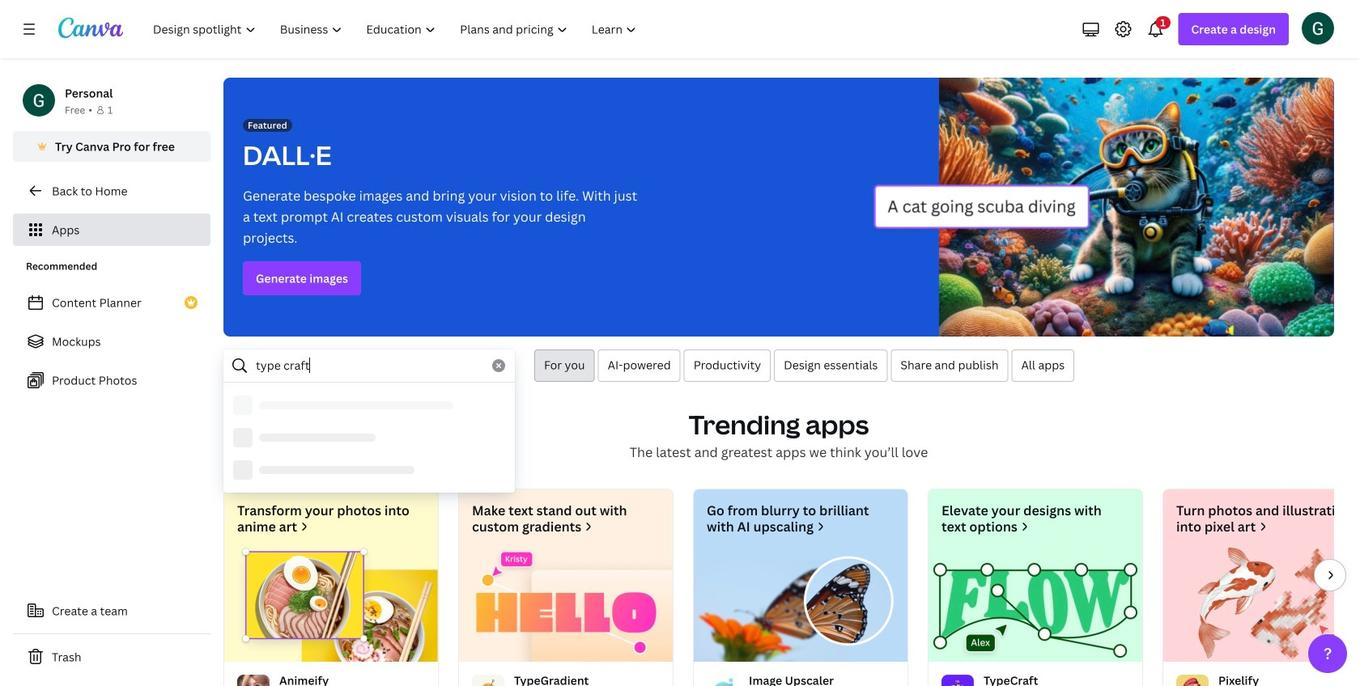 Task type: locate. For each thing, give the bounding box(es) containing it.
typecraft image
[[929, 548, 1143, 662]]

pixelify image
[[1164, 548, 1361, 662]]

list
[[13, 287, 211, 397]]

Input field to search for apps search field
[[256, 351, 483, 381]]



Task type: vqa. For each thing, say whether or not it's contained in the screenshot.
Enter an email address text box
no



Task type: describe. For each thing, give the bounding box(es) containing it.
typegradient image
[[459, 548, 673, 662]]

greg robinson image
[[1302, 12, 1335, 44]]

animeify image
[[224, 548, 438, 662]]

an image with a cursor next to a text box containing the prompt "a cat going scuba diving" to generate an image. the generated image of a cat doing scuba diving is behind the text box. image
[[874, 78, 1335, 337]]

image upscaler image
[[694, 548, 908, 662]]

top level navigation element
[[143, 13, 651, 45]]



